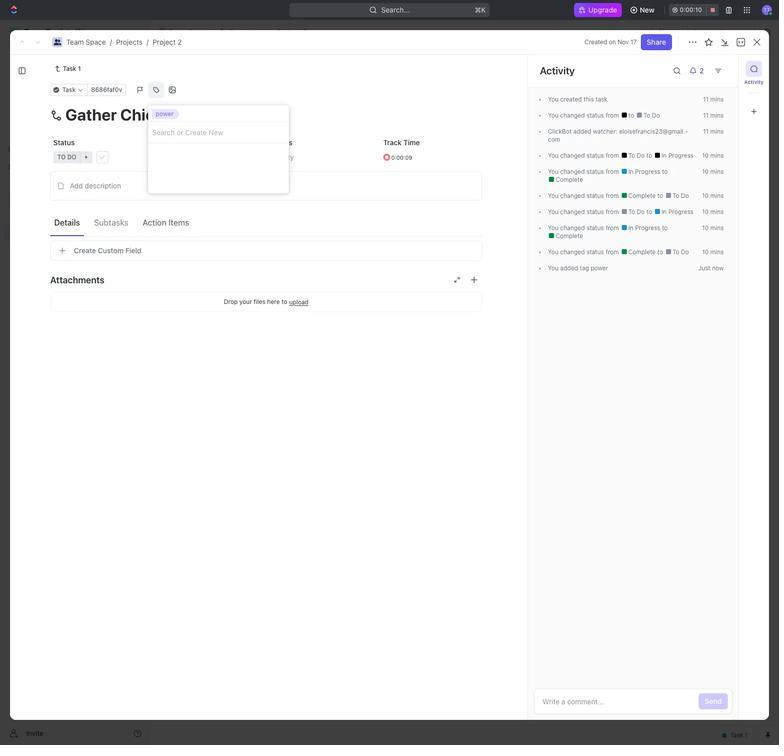 Task type: vqa. For each thing, say whether or not it's contained in the screenshot.
first changed status from from the top of the Task sidebar content section
yes



Task type: locate. For each thing, give the bounding box(es) containing it.
in
[[186, 142, 193, 149], [662, 152, 667, 159], [628, 168, 634, 175], [662, 208, 667, 216], [628, 224, 634, 232]]

7 mins from the top
[[711, 208, 724, 216]]

2 from from the top
[[606, 152, 619, 159]]

to inside the drop your files here to upload
[[282, 298, 287, 305]]

3 mins from the top
[[711, 128, 724, 135]]

1 horizontal spatial activity
[[744, 79, 764, 85]]

0 vertical spatial added
[[574, 128, 591, 135]]

6 mins from the top
[[711, 192, 724, 199]]

6 10 mins from the top
[[702, 248, 724, 256]]

3 11 from the top
[[703, 128, 709, 135]]

6 status from the top
[[587, 224, 604, 232]]

7 changed from the top
[[560, 248, 585, 256]]

added left tag
[[560, 264, 578, 272]]

add down edit task name text box
[[270, 142, 281, 149]]

team space link
[[156, 26, 211, 38], [66, 38, 106, 46], [24, 192, 144, 208]]

1 vertical spatial add
[[270, 142, 281, 149]]

2 10 mins from the top
[[702, 168, 724, 175]]

0 vertical spatial 11
[[703, 95, 709, 103]]

dashboards
[[24, 103, 63, 112]]

1 changed from the top
[[560, 112, 585, 119]]

tree containing team space
[[4, 175, 146, 310]]

created on nov 17
[[585, 38, 637, 46]]

6 10 from the top
[[702, 248, 709, 256]]

1 vertical spatial 11 mins
[[703, 112, 724, 119]]

4 status from the top
[[587, 192, 604, 199]]

0 horizontal spatial projects
[[30, 213, 57, 221]]

8 mins from the top
[[711, 224, 724, 232]]

create
[[74, 246, 96, 255]]

progress
[[194, 142, 227, 149], [669, 152, 694, 159], [635, 168, 660, 175], [669, 208, 694, 216], [635, 224, 660, 232]]

team space right team space, , element
[[24, 195, 64, 204]]

7 status from the top
[[587, 248, 604, 256]]

0 vertical spatial share
[[658, 28, 677, 36]]

projects link
[[217, 26, 259, 38], [116, 38, 143, 46], [30, 209, 118, 225]]

1 vertical spatial 11
[[703, 112, 709, 119]]

nov
[[618, 38, 629, 46]]

in progress
[[186, 142, 227, 149], [660, 152, 694, 159], [627, 168, 662, 175], [660, 208, 694, 216], [627, 224, 662, 232]]

2
[[303, 28, 307, 36], [178, 38, 182, 46], [239, 142, 242, 149], [220, 192, 224, 201], [217, 238, 221, 245]]

1 vertical spatial added
[[560, 264, 578, 272]]

5 you from the top
[[548, 192, 559, 199]]

1 horizontal spatial projects
[[116, 38, 143, 46]]

2 horizontal spatial space
[[188, 28, 208, 36]]

status
[[587, 112, 604, 119], [587, 152, 604, 159], [587, 168, 604, 175], [587, 192, 604, 199], [587, 208, 604, 216], [587, 224, 604, 232], [587, 248, 604, 256]]

power
[[156, 110, 174, 118], [156, 110, 174, 118], [591, 264, 608, 272]]

changed
[[560, 112, 585, 119], [560, 152, 585, 159], [560, 168, 585, 175], [560, 192, 585, 199], [560, 208, 585, 216], [560, 224, 585, 232], [560, 248, 585, 256]]

customize
[[694, 93, 729, 101]]

add up customize
[[707, 64, 720, 73]]

projects inside sidebar navigation
[[30, 213, 57, 221]]

added right clickbot
[[574, 128, 591, 135]]

task 1
[[63, 65, 81, 72]]

4 10 from the top
[[702, 208, 709, 216]]

0 vertical spatial activity
[[540, 65, 575, 76]]

share right 17
[[647, 38, 666, 46]]

2 10 from the top
[[702, 168, 709, 175]]

2 11 from the top
[[703, 112, 709, 119]]

sidebar navigation
[[0, 20, 150, 745]]

team inside tree
[[24, 195, 42, 204]]

add left description
[[70, 181, 83, 190]]

activity inside the task sidebar navigation tab list
[[744, 79, 764, 85]]

0 vertical spatial project
[[277, 28, 301, 36]]

new button
[[626, 2, 661, 18]]

1 vertical spatial add task
[[270, 142, 296, 149]]

projects link inside tree
[[30, 209, 118, 225]]

add task
[[707, 64, 737, 73], [270, 142, 296, 149]]

from
[[606, 112, 619, 119], [606, 152, 619, 159], [606, 168, 619, 175], [606, 192, 619, 199], [606, 208, 619, 216], [606, 224, 619, 232], [606, 248, 619, 256]]

6 changed status from from the top
[[559, 224, 621, 232]]

0 horizontal spatial project
[[153, 38, 176, 46]]

home
[[24, 52, 43, 61]]

share
[[658, 28, 677, 36], [647, 38, 666, 46]]

assigned to
[[163, 138, 203, 147]]

3 changed from the top
[[560, 168, 585, 175]]

share button
[[652, 24, 683, 40], [641, 34, 672, 50]]

0 horizontal spatial add
[[70, 181, 83, 190]]

add description button
[[54, 178, 479, 194]]

/
[[213, 28, 215, 36], [261, 28, 263, 36], [110, 38, 112, 46], [147, 38, 149, 46]]

2 mins from the top
[[711, 112, 724, 119]]

team right user group icon
[[169, 28, 186, 36]]

add task down edit task name text box
[[270, 142, 296, 149]]

2 11 mins from the top
[[703, 112, 724, 119]]

spaces
[[8, 163, 29, 170]]

1 10 from the top
[[702, 152, 709, 159]]

details
[[54, 218, 80, 227]]

1 horizontal spatial 1
[[235, 192, 238, 200]]

1 horizontal spatial add task
[[707, 64, 737, 73]]

team right team space, , element
[[24, 195, 42, 204]]

10 mins
[[702, 152, 724, 159], [702, 168, 724, 175], [702, 192, 724, 199], [702, 208, 724, 216], [702, 224, 724, 232], [702, 248, 724, 256]]

0 vertical spatial 1
[[78, 65, 81, 72]]

tag
[[580, 264, 589, 272]]

3 from from the top
[[606, 168, 619, 175]]

drop
[[224, 298, 238, 305]]

task
[[596, 95, 608, 103]]

0 vertical spatial team space
[[169, 28, 208, 36]]

activity
[[540, 65, 575, 76], [744, 79, 764, 85]]

space up the home link
[[86, 38, 106, 46]]

0 horizontal spatial space
[[44, 195, 64, 204]]

attachments button
[[50, 268, 482, 292]]

11
[[703, 95, 709, 103], [703, 112, 709, 119], [703, 128, 709, 135]]

2 changed status from from the top
[[559, 152, 621, 159]]

2 vertical spatial projects
[[30, 213, 57, 221]]

your
[[239, 298, 252, 305]]

projects
[[230, 28, 256, 36], [116, 38, 143, 46], [30, 213, 57, 221]]

space
[[188, 28, 208, 36], [86, 38, 106, 46], [44, 195, 64, 204]]

0:00:10 button
[[669, 4, 719, 16]]

changed status from
[[559, 112, 621, 119], [559, 152, 621, 159], [559, 168, 621, 175], [559, 192, 621, 199], [559, 208, 621, 216], [559, 224, 621, 232], [559, 248, 621, 256]]

add task button up customize
[[701, 61, 743, 77]]

space right user group icon
[[188, 28, 208, 36]]

0 vertical spatial projects
[[230, 28, 256, 36]]

0 horizontal spatial 1
[[78, 65, 81, 72]]

share button down new at the right
[[652, 24, 683, 40]]

0 horizontal spatial activity
[[540, 65, 575, 76]]

task
[[722, 64, 737, 73], [63, 65, 76, 72], [283, 142, 296, 149], [202, 192, 218, 201]]

just now
[[699, 264, 724, 272]]

team space right user group icon
[[169, 28, 208, 36]]

11 for changed status from
[[703, 112, 709, 119]]

space inside sidebar navigation
[[44, 195, 64, 204]]

5 mins from the top
[[711, 168, 724, 175]]

4 changed from the top
[[560, 192, 585, 199]]

team up the home link
[[66, 38, 84, 46]]

0 vertical spatial add
[[707, 64, 720, 73]]

9 mins from the top
[[711, 248, 724, 256]]

1 vertical spatial activity
[[744, 79, 764, 85]]

user group image
[[54, 39, 61, 45]]

0 vertical spatial 11 mins
[[703, 95, 724, 103]]

1 horizontal spatial project
[[277, 28, 301, 36]]

you created this task
[[548, 95, 608, 103]]

1 vertical spatial share
[[647, 38, 666, 46]]

2 vertical spatial 11
[[703, 128, 709, 135]]

add
[[707, 64, 720, 73], [270, 142, 281, 149], [70, 181, 83, 190]]

tree
[[4, 175, 146, 310]]

8686faf0v button
[[87, 84, 126, 96]]

2 vertical spatial 11 mins
[[703, 128, 724, 135]]

create custom field
[[74, 246, 141, 255]]

1 vertical spatial project
[[153, 38, 176, 46]]

1 vertical spatial team
[[66, 38, 84, 46]]

1 horizontal spatial add task button
[[701, 61, 743, 77]]

to do
[[642, 112, 660, 119], [627, 152, 647, 159], [671, 192, 689, 199], [627, 208, 647, 216], [186, 238, 206, 245], [671, 248, 689, 256]]

inbox
[[24, 69, 42, 78]]

project 2 link
[[265, 26, 309, 38], [153, 38, 182, 46]]

do
[[652, 112, 660, 119], [637, 152, 645, 159], [681, 192, 689, 199], [637, 208, 645, 216], [196, 238, 206, 245], [681, 248, 689, 256]]

0 vertical spatial add task button
[[701, 61, 743, 77]]

1 vertical spatial team space
[[24, 195, 64, 204]]

subtasks button
[[90, 213, 133, 231]]

0 vertical spatial space
[[188, 28, 208, 36]]

1 horizontal spatial project 2 link
[[265, 26, 309, 38]]

1 inside button
[[235, 192, 238, 200]]

1 horizontal spatial space
[[86, 38, 106, 46]]

2 vertical spatial team
[[24, 195, 42, 204]]

share for share button under new at the right
[[658, 28, 677, 36]]

clickbot
[[548, 128, 572, 135]]

eloisefrancis23@gmail. com
[[548, 128, 688, 143]]

2 horizontal spatial team
[[169, 28, 186, 36]]

4 from from the top
[[606, 192, 619, 199]]

2 horizontal spatial projects
[[230, 28, 256, 36]]

just
[[699, 264, 711, 272]]

tree inside sidebar navigation
[[4, 175, 146, 310]]

send
[[705, 697, 722, 705]]

2 vertical spatial space
[[44, 195, 64, 204]]

team space
[[169, 28, 208, 36], [24, 195, 64, 204]]

task 2
[[202, 192, 224, 201]]

3 11 mins from the top
[[703, 128, 724, 135]]

space up details button
[[44, 195, 64, 204]]

team
[[169, 28, 186, 36], [66, 38, 84, 46], [24, 195, 42, 204]]

0 vertical spatial team
[[169, 28, 186, 36]]

added
[[574, 128, 591, 135], [560, 264, 578, 272]]

0 horizontal spatial team space
[[24, 195, 64, 204]]

1 vertical spatial 1
[[235, 192, 238, 200]]

1 changed status from from the top
[[559, 112, 621, 119]]

team space link inside tree
[[24, 192, 144, 208]]

1 vertical spatial add task button
[[258, 140, 301, 152]]

1 mins from the top
[[711, 95, 724, 103]]

to
[[628, 112, 636, 119], [644, 112, 650, 119], [196, 138, 203, 147], [628, 152, 635, 159], [647, 152, 654, 159], [662, 168, 668, 175], [658, 192, 665, 199], [673, 192, 679, 199], [628, 208, 635, 216], [647, 208, 654, 216], [662, 224, 668, 232], [186, 238, 195, 245], [658, 248, 665, 256], [673, 248, 679, 256], [282, 298, 287, 305]]

0 horizontal spatial team
[[24, 195, 42, 204]]

add task up customize
[[707, 64, 737, 73]]

dashboards link
[[4, 100, 146, 116]]

⌘k
[[475, 6, 486, 14]]

share down new button
[[658, 28, 677, 36]]

add task button down edit task name text box
[[258, 140, 301, 152]]

5 changed from the top
[[560, 208, 585, 216]]

0 horizontal spatial add task
[[270, 142, 296, 149]]

activity inside task sidebar content section
[[540, 65, 575, 76]]

you
[[548, 95, 559, 103], [548, 112, 559, 119], [548, 152, 559, 159], [548, 168, 559, 175], [548, 192, 559, 199], [548, 208, 559, 216], [548, 224, 559, 232], [548, 248, 559, 256], [548, 264, 559, 272]]

send button
[[699, 693, 728, 709]]

2 vertical spatial add
[[70, 181, 83, 190]]

11 mins for added watcher:
[[703, 128, 724, 135]]

board
[[187, 93, 207, 101]]

user group image
[[160, 30, 166, 35]]



Task type: describe. For each thing, give the bounding box(es) containing it.
subtasks
[[94, 218, 129, 227]]

items
[[169, 218, 189, 227]]

0 vertical spatial add task
[[707, 64, 737, 73]]

inbox link
[[4, 66, 146, 82]]

5 from from the top
[[606, 208, 619, 216]]

1 horizontal spatial team
[[66, 38, 84, 46]]

0 horizontal spatial project 2 link
[[153, 38, 182, 46]]

power inside task sidebar content section
[[591, 264, 608, 272]]

6 changed from the top
[[560, 224, 585, 232]]

0 horizontal spatial add task button
[[258, 140, 301, 152]]

track
[[383, 138, 402, 147]]

1 11 mins from the top
[[703, 95, 724, 103]]

action items
[[143, 218, 189, 227]]

1 you from the top
[[548, 95, 559, 103]]

automations
[[693, 28, 735, 36]]

8686faf0v
[[91, 86, 122, 93]]

com
[[548, 128, 688, 143]]

time
[[404, 138, 420, 147]]

5 status from the top
[[587, 208, 604, 216]]

action items button
[[139, 213, 193, 231]]

add description
[[70, 181, 121, 190]]

1 button
[[226, 191, 240, 201]]

upload
[[289, 298, 309, 306]]

calendar
[[256, 93, 286, 101]]

field
[[125, 246, 141, 255]]

3 changed status from from the top
[[559, 168, 621, 175]]

7 from from the top
[[606, 248, 619, 256]]

on
[[609, 38, 616, 46]]

6 you from the top
[[548, 208, 559, 216]]

project inside project 2 "link"
[[277, 28, 301, 36]]

home link
[[4, 49, 146, 65]]

2 status from the top
[[587, 152, 604, 159]]

add inside button
[[70, 181, 83, 190]]

eloisefrancis23@gmail.
[[619, 128, 688, 135]]

4 changed status from from the top
[[559, 192, 621, 199]]

5 10 from the top
[[702, 224, 709, 232]]

created
[[560, 95, 582, 103]]

1 vertical spatial space
[[86, 38, 106, 46]]

dates
[[273, 138, 293, 147]]

Edit task name text field
[[50, 105, 482, 124]]

1 10 mins from the top
[[702, 152, 724, 159]]

4 mins from the top
[[711, 152, 724, 159]]

hide button
[[517, 116, 539, 128]]

favorites
[[8, 146, 35, 153]]

share button right 17
[[641, 34, 672, 50]]

4 10 mins from the top
[[702, 208, 724, 216]]

8 you from the top
[[548, 248, 559, 256]]

list link
[[224, 90, 238, 104]]

board link
[[185, 90, 207, 104]]

1 horizontal spatial add
[[270, 142, 281, 149]]

1 from from the top
[[606, 112, 619, 119]]

project 2
[[277, 28, 307, 36]]

3 10 from the top
[[702, 192, 709, 199]]

3 you from the top
[[548, 152, 559, 159]]

action
[[143, 218, 166, 227]]

3 status from the top
[[587, 168, 604, 175]]

this
[[584, 95, 594, 103]]

Search or Create New text field
[[148, 122, 289, 143]]

share for share button right of 17
[[647, 38, 666, 46]]

favorites button
[[4, 144, 39, 156]]

here
[[267, 298, 280, 305]]

7 changed status from from the top
[[559, 248, 621, 256]]

2 horizontal spatial add
[[707, 64, 720, 73]]

watcher:
[[593, 128, 618, 135]]

task sidebar content section
[[528, 55, 739, 720]]

7 you from the top
[[548, 224, 559, 232]]

3 10 mins from the top
[[702, 192, 724, 199]]

11 mins for changed status from
[[703, 112, 724, 119]]

customize button
[[681, 90, 732, 104]]

0:00:10
[[680, 6, 702, 14]]

task 1 link
[[50, 63, 85, 75]]

2 changed from the top
[[560, 152, 585, 159]]

assigned
[[163, 138, 194, 147]]

1 status from the top
[[587, 112, 604, 119]]

create custom field button
[[50, 241, 482, 261]]

upload button
[[289, 298, 309, 306]]

5 changed status from from the top
[[559, 208, 621, 216]]

hide
[[521, 118, 535, 125]]

details button
[[50, 213, 84, 231]]

2 you from the top
[[548, 112, 559, 119]]

team space inside sidebar navigation
[[24, 195, 64, 204]]

upgrade link
[[574, 3, 622, 17]]

files
[[254, 298, 266, 305]]

track time
[[383, 138, 420, 147]]

description
[[85, 181, 121, 190]]

custom
[[98, 246, 124, 255]]

11 for added watcher:
[[703, 128, 709, 135]]

search...
[[381, 6, 410, 14]]

17
[[631, 38, 637, 46]]

you added tag power
[[548, 264, 608, 272]]

team space, , element
[[9, 195, 19, 205]]

created
[[585, 38, 607, 46]]

attachments
[[50, 275, 104, 285]]

drop your files here to upload
[[224, 298, 309, 306]]

6 from from the top
[[606, 224, 619, 232]]

status
[[53, 138, 75, 147]]

list
[[226, 93, 238, 101]]

invite
[[26, 729, 44, 737]]

1 11 from the top
[[703, 95, 709, 103]]

team space / projects / project 2
[[66, 38, 182, 46]]

calendar link
[[254, 90, 286, 104]]

Search tasks... text field
[[654, 114, 755, 129]]

new
[[640, 6, 655, 14]]

now
[[712, 264, 724, 272]]

5 10 mins from the top
[[702, 224, 724, 232]]

9 you from the top
[[548, 264, 559, 272]]

upgrade
[[588, 6, 617, 14]]

task sidebar navigation tab list
[[743, 61, 765, 120]]

4 you from the top
[[548, 168, 559, 175]]

1 horizontal spatial team space
[[169, 28, 208, 36]]

automations button
[[688, 25, 740, 40]]

added watcher:
[[572, 128, 619, 135]]

1 vertical spatial projects
[[116, 38, 143, 46]]



